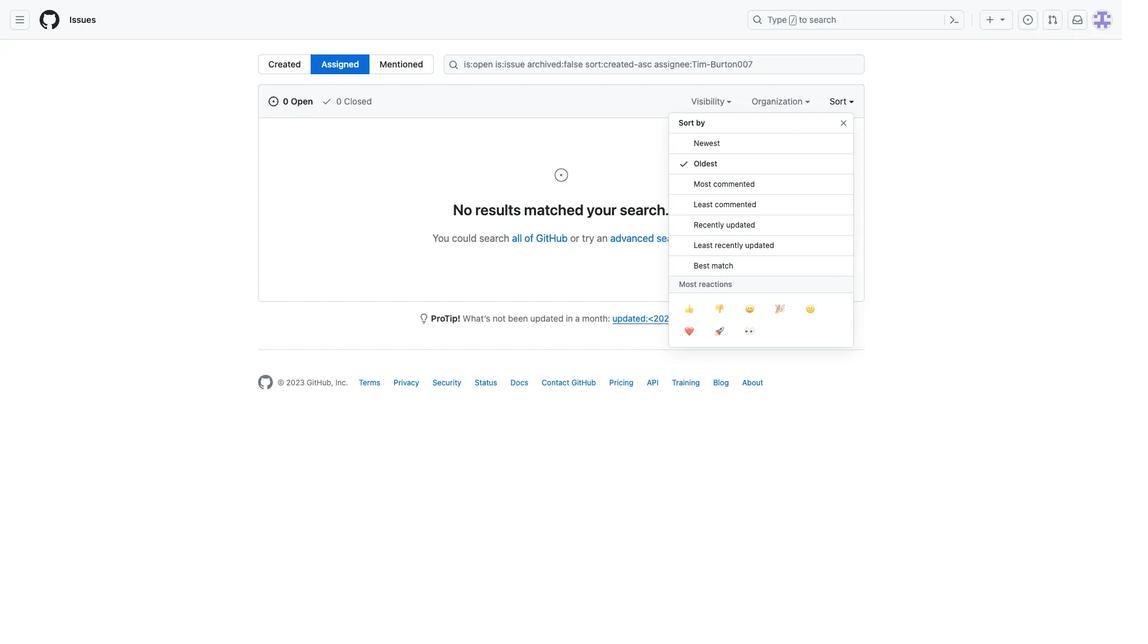 Task type: vqa. For each thing, say whether or not it's contained in the screenshot.
the '0' in the 0 Closed link
no



Task type: describe. For each thing, give the bounding box(es) containing it.
to
[[799, 14, 807, 25]]

type / to search
[[768, 14, 837, 25]]

recently
[[694, 220, 724, 230]]

your
[[587, 201, 617, 219]]

best match link
[[669, 256, 853, 277]]

about
[[742, 378, 763, 388]]

most for most reactions
[[679, 280, 697, 289]]

search.
[[620, 201, 669, 219]]

1 horizontal spatial search
[[657, 233, 687, 244]]

/
[[791, 16, 796, 25]]

by
[[696, 118, 705, 128]]

api
[[647, 378, 659, 388]]

pricing
[[610, 378, 634, 388]]

triangle down image
[[998, 14, 1008, 24]]

😕 link
[[795, 298, 826, 321]]

close menu image
[[839, 118, 849, 128]]

no results matched your search.
[[453, 201, 669, 219]]

👎
[[715, 303, 724, 315]]

all of github link
[[512, 233, 568, 244]]

inc.
[[336, 378, 348, 388]]

a
[[575, 313, 580, 324]]

contact github
[[542, 378, 596, 388]]

sort by
[[679, 118, 705, 128]]

you could search all of github or try an advanced search .
[[433, 233, 690, 244]]

organization
[[752, 96, 805, 106]]

not
[[493, 313, 506, 324]]

organization button
[[752, 95, 810, 108]]

created link
[[258, 54, 312, 74]]

in
[[566, 313, 573, 324]]

protip!
[[431, 313, 461, 324]]

match
[[711, 261, 733, 271]]

commented for least commented
[[715, 200, 756, 209]]

type
[[768, 14, 787, 25]]

least for least recently updated
[[694, 241, 713, 250]]

1 horizontal spatial issue opened image
[[554, 168, 569, 183]]

recently
[[715, 241, 743, 250]]

0 horizontal spatial github
[[536, 233, 568, 244]]

protip! what's not been updated in a month: updated:<2023-10-16 .
[[431, 313, 704, 324]]

👀
[[745, 325, 754, 337]]

least recently updated
[[694, 241, 774, 250]]

👎 link
[[704, 298, 735, 321]]

contact github link
[[542, 378, 596, 388]]

issues
[[69, 14, 96, 25]]

advanced
[[611, 233, 654, 244]]

least commented link
[[669, 195, 853, 215]]

16
[[692, 313, 701, 324]]

. for protip! what's not been updated in a month: updated:<2023-10-16 .
[[701, 313, 704, 324]]

0 closed link
[[322, 95, 372, 108]]

light bulb image
[[419, 314, 429, 324]]

results
[[475, 201, 521, 219]]

🚀
[[715, 325, 724, 337]]

all
[[512, 233, 522, 244]]

visibility
[[691, 96, 727, 106]]

Issues search field
[[444, 54, 865, 74]]

docs
[[511, 378, 529, 388]]

github,
[[307, 378, 333, 388]]

best
[[694, 261, 709, 271]]

of
[[525, 233, 534, 244]]

try
[[582, 233, 594, 244]]

updated:<2023-
[[613, 313, 679, 324]]

mentioned
[[380, 59, 423, 69]]

issues element
[[258, 54, 434, 74]]

oldest
[[694, 159, 717, 168]]

recently updated
[[694, 220, 755, 230]]

what's
[[463, 313, 491, 324]]

closed
[[344, 96, 372, 106]]

❤️ link
[[674, 321, 704, 343]]

😄 link
[[735, 298, 765, 321]]

command palette image
[[950, 15, 960, 25]]

status link
[[475, 378, 497, 388]]

0 open
[[281, 96, 313, 106]]

check image
[[322, 97, 332, 106]]

created
[[268, 59, 301, 69]]

Search all issues text field
[[444, 54, 865, 74]]

visibility button
[[691, 95, 732, 108]]

security link
[[433, 378, 462, 388]]



Task type: locate. For each thing, give the bounding box(es) containing it.
0 horizontal spatial issue opened image
[[268, 97, 278, 106]]

issue opened image
[[1023, 15, 1033, 25], [268, 97, 278, 106], [554, 168, 569, 183]]

no
[[453, 201, 472, 219]]

0 horizontal spatial .
[[687, 233, 690, 244]]

0 vertical spatial updated
[[726, 220, 755, 230]]

issue opened image inside 0 open 'link'
[[268, 97, 278, 106]]

1 vertical spatial most
[[679, 280, 697, 289]]

0
[[283, 96, 289, 106], [336, 96, 342, 106]]

status
[[475, 378, 497, 388]]

notifications image
[[1073, 15, 1083, 25]]

blog link
[[713, 378, 729, 388]]

🎉 link
[[765, 298, 795, 321]]

contact
[[542, 378, 570, 388]]

1 horizontal spatial github
[[572, 378, 596, 388]]

most down best
[[679, 280, 697, 289]]

1 vertical spatial issue opened image
[[268, 97, 278, 106]]

1 horizontal spatial sort
[[830, 96, 847, 106]]

0 vertical spatial github
[[536, 233, 568, 244]]

😕
[[806, 303, 815, 315]]

0 left open
[[283, 96, 289, 106]]

updated:<2023-10-16 link
[[613, 313, 701, 324]]

0 horizontal spatial search
[[479, 233, 510, 244]]

commented for most commented
[[713, 180, 755, 189]]

🚀 link
[[704, 321, 735, 343]]

1 vertical spatial sort
[[679, 118, 694, 128]]

1 least from the top
[[694, 200, 713, 209]]

training link
[[672, 378, 700, 388]]

could
[[452, 233, 477, 244]]

1 vertical spatial least
[[694, 241, 713, 250]]

updated
[[726, 220, 755, 230], [745, 241, 774, 250], [530, 313, 564, 324]]

git pull request image
[[1048, 15, 1058, 25]]

search down search. at right top
[[657, 233, 687, 244]]

most commented link
[[669, 175, 853, 195]]

privacy link
[[394, 378, 419, 388]]

least
[[694, 200, 713, 209], [694, 241, 713, 250]]

👍
[[684, 303, 694, 315]]

0 for open
[[283, 96, 289, 106]]

0 horizontal spatial 0
[[283, 96, 289, 106]]

github right contact
[[572, 378, 596, 388]]

sort button
[[830, 95, 854, 108]]

1 vertical spatial .
[[701, 313, 704, 324]]

commented
[[713, 180, 755, 189], [715, 200, 756, 209]]

issue opened image left git pull request image
[[1023, 15, 1033, 25]]

newest
[[694, 139, 720, 148]]

©
[[278, 378, 284, 388]]

security
[[433, 378, 462, 388]]

sort for sort by
[[679, 118, 694, 128]]

1 vertical spatial commented
[[715, 200, 756, 209]]

sort inside menu
[[679, 118, 694, 128]]

least for least commented
[[694, 200, 713, 209]]

❤️
[[684, 325, 694, 337]]

sort up close menu image
[[830, 96, 847, 106]]

or
[[570, 233, 580, 244]]

🎉
[[775, 303, 785, 315]]

you
[[433, 233, 449, 244]]

0 horizontal spatial sort
[[679, 118, 694, 128]]

commented up recently updated
[[715, 200, 756, 209]]

1 vertical spatial updated
[[745, 241, 774, 250]]

github
[[536, 233, 568, 244], [572, 378, 596, 388]]

.
[[687, 233, 690, 244], [701, 313, 704, 324]]

check image
[[679, 159, 689, 169]]

privacy
[[394, 378, 419, 388]]

sort left by
[[679, 118, 694, 128]]

1 vertical spatial homepage image
[[258, 375, 273, 390]]

homepage image left issues
[[40, 10, 59, 30]]

. for you could search all of github or try an advanced search .
[[687, 233, 690, 244]]

2 horizontal spatial search
[[810, 14, 837, 25]]

0 vertical spatial commented
[[713, 180, 755, 189]]

search image
[[449, 60, 459, 70]]

0 right check icon
[[336, 96, 342, 106]]

search left all
[[479, 233, 510, 244]]

👍 link
[[674, 298, 704, 321]]

updated down recently updated link
[[745, 241, 774, 250]]

2 0 from the left
[[336, 96, 342, 106]]

0 vertical spatial sort
[[830, 96, 847, 106]]

0 for closed
[[336, 96, 342, 106]]

2 vertical spatial issue opened image
[[554, 168, 569, 183]]

blog
[[713, 378, 729, 388]]

an
[[597, 233, 608, 244]]

© 2023 github, inc.
[[278, 378, 348, 388]]

most down oldest
[[694, 180, 711, 189]]

😄
[[745, 303, 754, 315]]

reactions
[[699, 280, 732, 289]]

2 horizontal spatial issue opened image
[[1023, 15, 1033, 25]]

2 least from the top
[[694, 241, 713, 250]]

issue opened image left 0 open
[[268, 97, 278, 106]]

most reactions
[[679, 280, 732, 289]]

recently updated link
[[669, 215, 853, 236]]

been
[[508, 313, 528, 324]]

homepage image
[[40, 10, 59, 30], [258, 375, 273, 390]]

newest link
[[669, 134, 853, 154]]

0 vertical spatial most
[[694, 180, 711, 189]]

sort for sort
[[830, 96, 847, 106]]

best match
[[694, 261, 733, 271]]

plus image
[[986, 15, 996, 25]]

10-
[[679, 313, 692, 324]]

2023
[[286, 378, 305, 388]]

matched
[[524, 201, 584, 219]]

least commented
[[694, 200, 756, 209]]

month:
[[582, 313, 610, 324]]

0 vertical spatial least
[[694, 200, 713, 209]]

mentioned link
[[369, 54, 434, 74]]

sort by menu
[[668, 108, 854, 358]]

least up best
[[694, 241, 713, 250]]

github right of
[[536, 233, 568, 244]]

1 0 from the left
[[283, 96, 289, 106]]

0 vertical spatial issue opened image
[[1023, 15, 1033, 25]]

updated left 'in'
[[530, 313, 564, 324]]

pricing link
[[610, 378, 634, 388]]

issue opened image up "no results matched your search." at the top of the page
[[554, 168, 569, 183]]

oldest link
[[669, 154, 853, 175]]

updated up least recently updated
[[726, 220, 755, 230]]

1 horizontal spatial homepage image
[[258, 375, 273, 390]]

terms link
[[359, 378, 380, 388]]

0 horizontal spatial homepage image
[[40, 10, 59, 30]]

1 horizontal spatial 0
[[336, 96, 342, 106]]

0 vertical spatial homepage image
[[40, 10, 59, 30]]

2 vertical spatial updated
[[530, 313, 564, 324]]

terms
[[359, 378, 380, 388]]

search right to
[[810, 14, 837, 25]]

1 vertical spatial github
[[572, 378, 596, 388]]

0 vertical spatial .
[[687, 233, 690, 244]]

homepage image left "©"
[[258, 375, 273, 390]]

0 open link
[[268, 95, 313, 108]]

least up recently
[[694, 200, 713, 209]]

0 inside 'link'
[[283, 96, 289, 106]]

1 horizontal spatial .
[[701, 313, 704, 324]]

api link
[[647, 378, 659, 388]]

sort inside popup button
[[830, 96, 847, 106]]

commented up least commented
[[713, 180, 755, 189]]

sort
[[830, 96, 847, 106], [679, 118, 694, 128]]

least recently updated link
[[669, 236, 853, 256]]

most for most commented
[[694, 180, 711, 189]]

training
[[672, 378, 700, 388]]

advanced search link
[[611, 233, 687, 244]]

👀 link
[[735, 321, 765, 343]]

about link
[[742, 378, 763, 388]]

0 closed
[[334, 96, 372, 106]]



